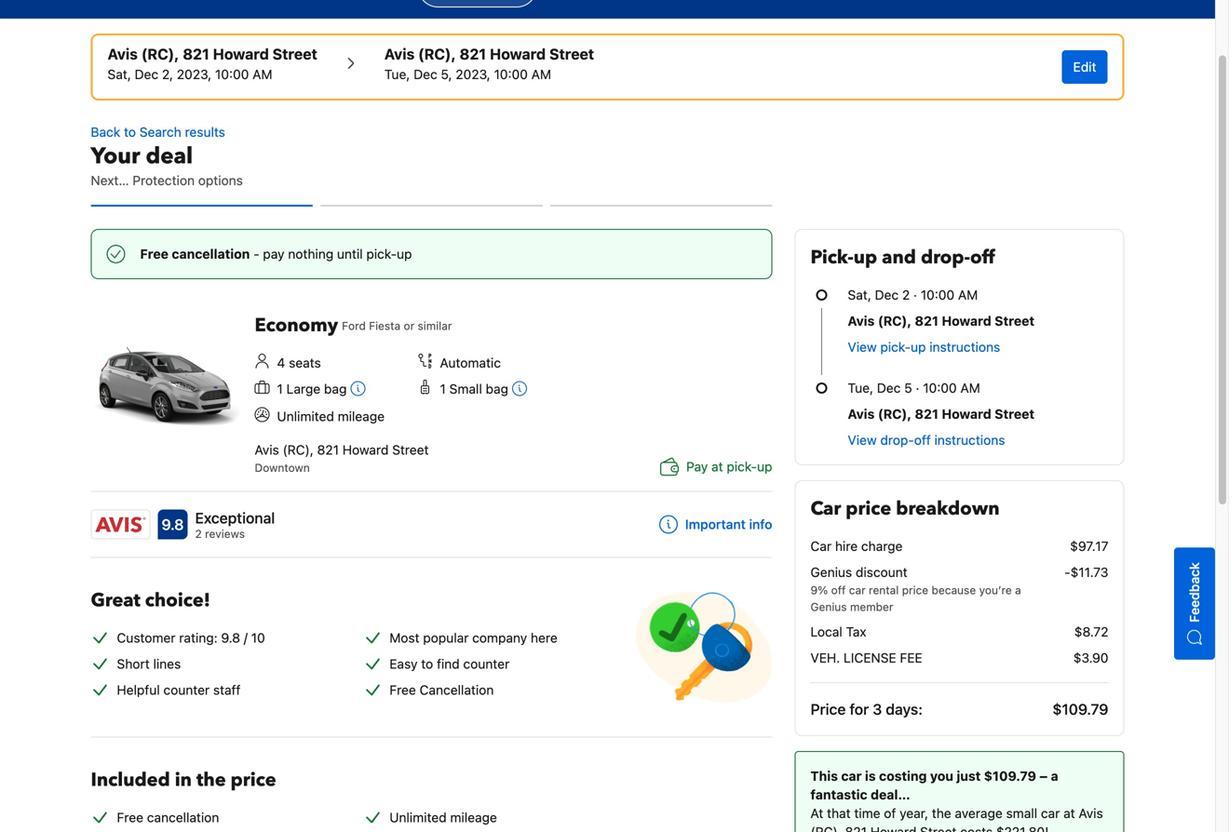 Task type: describe. For each thing, give the bounding box(es) containing it.
821 inside the avis (rc), 821 howard street tue, dec 5, 2023, 10:00 am
[[460, 45, 486, 63]]

average
[[955, 806, 1003, 821]]

avis inside the avis (rc), 821 howard street tue, dec 5, 2023, 10:00 am
[[384, 45, 415, 63]]

1 tooltip arial label image from the left
[[350, 381, 365, 396]]

helpful
[[117, 682, 160, 698]]

drop- inside button
[[880, 432, 914, 448]]

genius discount 9% off car rental price because you're a genius member
[[811, 565, 1021, 614]]

skip to main content element
[[0, 0, 1215, 19]]

view drop-off instructions button
[[848, 431, 1005, 450]]

until
[[337, 246, 363, 262]]

protection
[[133, 173, 195, 188]]

view pick-up instructions
[[848, 339, 1000, 355]]

821 up view pick-up instructions
[[915, 313, 938, 329]]

to for easy to find counter
[[421, 656, 433, 672]]

sat, dec 2 · 10:00 am
[[848, 287, 978, 303]]

exceptional 2 reviews
[[195, 509, 275, 540]]

avis (rc), 821 howard street tue, dec 5, 2023, 10:00 am
[[384, 45, 594, 82]]

at inside this car is costing you just $109.79 – a fantastic deal… at that time of year, the average small car at avis (rc), 821 howard street costs $221.80!
[[1063, 806, 1075, 821]]

dec inside the avis (rc), 821 howard street tue, dec 5, 2023, 10:00 am
[[414, 67, 437, 82]]

821 inside this car is costing you just $109.79 – a fantastic deal… at that time of year, the average small car at avis (rc), 821 howard street costs $221.80!
[[845, 824, 867, 832]]

$8.72
[[1074, 624, 1108, 640]]

1 for 1 large bag
[[277, 381, 283, 397]]

pay
[[686, 459, 708, 474]]

ford
[[342, 319, 366, 332]]

in
[[175, 768, 192, 793]]

off inside button
[[914, 432, 931, 448]]

easy to find counter
[[389, 656, 509, 672]]

downtown
[[255, 461, 310, 474]]

1 vertical spatial car
[[841, 769, 862, 784]]

instructions for view drop-off instructions
[[934, 432, 1005, 448]]

rental
[[869, 584, 899, 597]]

next…
[[91, 173, 129, 188]]

next page is protection options note
[[91, 171, 772, 190]]

pick-
[[811, 245, 854, 270]]

seats
[[289, 355, 321, 371]]

pick-up date element
[[108, 65, 317, 84]]

/
[[244, 630, 248, 646]]

1 horizontal spatial drop-
[[921, 245, 970, 270]]

costs
[[960, 824, 993, 832]]

that
[[827, 806, 851, 821]]

just
[[957, 769, 981, 784]]

sat, inside avis (rc), 821 howard street sat, dec 2, 2023, 10:00 am
[[108, 67, 131, 82]]

veh.
[[811, 650, 840, 666]]

pick- inside product card group
[[727, 459, 757, 474]]

2 inside exceptional 2 reviews
[[195, 527, 202, 540]]

back to search results link
[[91, 123, 772, 142]]

off inside genius discount 9% off car rental price because you're a genius member
[[831, 584, 846, 597]]

cancellation for free cancellation - pay nothing until pick-up
[[172, 246, 250, 262]]

3
[[873, 701, 882, 718]]

or
[[404, 319, 414, 332]]

dec left 5
[[877, 380, 901, 396]]

because
[[932, 584, 976, 597]]

supplied by rc - avis image
[[92, 511, 149, 538]]

street inside avis (rc), 821 howard street sat, dec 2, 2023, 10:00 am
[[273, 45, 317, 63]]

car price breakdown
[[811, 496, 1000, 522]]

9.8 inside product card group
[[162, 516, 184, 533]]

your
[[91, 141, 140, 172]]

edit
[[1073, 59, 1096, 74]]

$221.80!
[[996, 824, 1049, 832]]

pick-up and drop-off
[[811, 245, 995, 270]]

costing
[[879, 769, 927, 784]]

dec inside avis (rc), 821 howard street sat, dec 2, 2023, 10:00 am
[[135, 67, 158, 82]]

you
[[930, 769, 953, 784]]

avis (rc), 821 howard street for up
[[848, 313, 1035, 329]]

automatic
[[440, 355, 501, 371]]

avis (rc), 821 howard street for off
[[848, 406, 1035, 422]]

this car is costing you just $109.79 – a fantastic deal… at that time of year, the average small car at avis (rc), 821 howard street costs $221.80!
[[811, 769, 1103, 832]]

bag for 1 large bag
[[324, 381, 347, 397]]

0 vertical spatial the
[[196, 768, 226, 793]]

avis (rc), 821 howard street sat, dec 2, 2023, 10:00 am
[[108, 45, 317, 82]]

avis down tue, dec 5 · 10:00 am
[[848, 406, 875, 422]]

4
[[277, 355, 285, 371]]

up inside product card group
[[757, 459, 772, 474]]

avis inside avis (rc), 821 howard street downtown
[[255, 442, 279, 457]]

year,
[[900, 806, 928, 821]]

results
[[185, 124, 225, 140]]

0 vertical spatial 2
[[902, 287, 910, 303]]

small
[[1006, 806, 1037, 821]]

similar
[[418, 319, 452, 332]]

to for back to search results your deal next… protection options
[[124, 124, 136, 140]]

am up view pick-up instructions
[[958, 287, 978, 303]]

important info button
[[659, 515, 772, 534]]

car for car hire charge
[[811, 539, 832, 554]]

4 seats
[[277, 355, 321, 371]]

avis down sat, dec 2 · 10:00 am
[[848, 313, 875, 329]]

avis inside avis (rc), 821 howard street sat, dec 2, 2023, 10:00 am
[[108, 45, 138, 63]]

(rc), inside avis (rc), 821 howard street sat, dec 2, 2023, 10:00 am
[[141, 45, 179, 63]]

large
[[286, 381, 320, 397]]

$11.73
[[1070, 565, 1108, 580]]

2 vertical spatial car
[[1041, 806, 1060, 821]]

customer
[[117, 630, 176, 646]]

(rc), down 5
[[878, 406, 912, 422]]

-$11.73
[[1064, 565, 1108, 580]]

$97.17
[[1070, 539, 1108, 554]]

important
[[685, 517, 746, 532]]

1 vertical spatial unlimited mileage
[[389, 810, 497, 825]]

charge
[[861, 539, 903, 554]]

short lines
[[117, 656, 181, 672]]

2,
[[162, 67, 173, 82]]

fantastic
[[811, 787, 867, 803]]

–
[[1040, 769, 1048, 784]]

you're
[[979, 584, 1012, 597]]

5,
[[441, 67, 452, 82]]

mileage inside product card group
[[338, 409, 385, 424]]

free cancellation - pay nothing until pick-up
[[140, 246, 412, 262]]

· for 2
[[913, 287, 917, 303]]

am down view pick-up instructions button
[[960, 380, 980, 396]]

great choice!
[[91, 588, 210, 613]]

search
[[139, 124, 181, 140]]

feedback
[[1187, 563, 1202, 623]]

2023, for avis (rc), 821 howard street sat, dec 2, 2023, 10:00 am
[[177, 67, 212, 82]]

great
[[91, 588, 140, 613]]

price for 3 days:
[[811, 701, 923, 718]]

howard inside avis (rc), 821 howard street downtown
[[342, 442, 389, 457]]

fee
[[900, 650, 922, 666]]

howard inside this car is costing you just $109.79 – a fantastic deal… at that time of year, the average small car at avis (rc), 821 howard street costs $221.80!
[[870, 824, 917, 832]]

most
[[389, 630, 420, 646]]

0 horizontal spatial counter
[[163, 682, 210, 698]]

unlimited mileage inside product card group
[[277, 409, 385, 424]]

small
[[449, 381, 482, 397]]

2 genius from the top
[[811, 601, 847, 614]]

1 tooltip arial label image from the left
[[350, 381, 365, 396]]

up inside button
[[911, 339, 926, 355]]

10:00 down pick-up and drop-off
[[921, 287, 955, 303]]

1 for 1 small bag
[[440, 381, 446, 397]]

unlimited inside product card group
[[277, 409, 334, 424]]

this
[[811, 769, 838, 784]]

popular
[[423, 630, 469, 646]]

and
[[882, 245, 916, 270]]

(rc), inside this car is costing you just $109.79 – a fantastic deal… at that time of year, the average small car at avis (rc), 821 howard street costs $221.80!
[[811, 824, 841, 832]]

view for view drop-off instructions
[[848, 432, 877, 448]]

street inside the avis (rc), 821 howard street tue, dec 5, 2023, 10:00 am
[[549, 45, 594, 63]]

hire
[[835, 539, 858, 554]]

9%
[[811, 584, 828, 597]]

time
[[854, 806, 880, 821]]

2 tooltip arial label image from the left
[[512, 381, 527, 396]]

included in the price
[[91, 768, 276, 793]]

options
[[198, 173, 243, 188]]

821 inside avis (rc), 821 howard street sat, dec 2, 2023, 10:00 am
[[183, 45, 209, 63]]

1 small bag
[[440, 381, 508, 397]]

here
[[531, 630, 557, 646]]

1 vertical spatial 9.8
[[221, 630, 240, 646]]

free for free cancellation
[[117, 810, 143, 825]]

2 tooltip arial label image from the left
[[512, 381, 527, 396]]

helpful counter staff
[[117, 682, 241, 698]]

fiesta
[[369, 319, 400, 332]]



Task type: locate. For each thing, give the bounding box(es) containing it.
up right until
[[397, 246, 412, 262]]

1 bag from the left
[[324, 381, 347, 397]]

of
[[884, 806, 896, 821]]

- left pay at the left of the page
[[253, 246, 259, 262]]

rating:
[[179, 630, 218, 646]]

view for view pick-up instructions
[[848, 339, 877, 355]]

2023, inside avis (rc), 821 howard street sat, dec 2, 2023, 10:00 am
[[177, 67, 212, 82]]

1 horizontal spatial tue,
[[848, 380, 873, 396]]

1 vertical spatial a
[[1051, 769, 1058, 784]]

price
[[846, 496, 891, 522], [902, 584, 928, 597], [231, 768, 276, 793]]

drop- down 5
[[880, 432, 914, 448]]

avis right small
[[1079, 806, 1103, 821]]

view
[[848, 339, 877, 355], [848, 432, 877, 448]]

0 horizontal spatial unlimited
[[277, 409, 334, 424]]

1 horizontal spatial pick-
[[727, 459, 757, 474]]

·
[[913, 287, 917, 303], [916, 380, 919, 396]]

customer rating 9.8 exceptional element
[[195, 507, 275, 529]]

2 vertical spatial price
[[231, 768, 276, 793]]

2 2023, from the left
[[456, 67, 490, 82]]

1 vertical spatial tue,
[[848, 380, 873, 396]]

the inside this car is costing you just $109.79 – a fantastic deal… at that time of year, the average small car at avis (rc), 821 howard street costs $221.80!
[[932, 806, 951, 821]]

9.8 element
[[158, 510, 188, 539]]

car up hire
[[811, 496, 841, 522]]

cancellation down in
[[147, 810, 219, 825]]

a right –
[[1051, 769, 1058, 784]]

0 vertical spatial instructions
[[930, 339, 1000, 355]]

free for free cancellation
[[389, 682, 416, 698]]

1 vertical spatial sat,
[[848, 287, 871, 303]]

0 vertical spatial sat,
[[108, 67, 131, 82]]

1 horizontal spatial unlimited
[[389, 810, 447, 825]]

2 car from the top
[[811, 539, 832, 554]]

0 horizontal spatial avis (rc), 821 howard street group
[[108, 43, 317, 84]]

drop-off location element
[[384, 43, 594, 65]]

2 avis (rc), 821 howard street group from the left
[[384, 43, 594, 84]]

0 vertical spatial a
[[1015, 584, 1021, 597]]

1 horizontal spatial bag
[[486, 381, 508, 397]]

9.8
[[162, 516, 184, 533], [221, 630, 240, 646]]

cancellation
[[420, 682, 494, 698]]

product card group
[[91, 294, 795, 542]]

0 vertical spatial genius
[[811, 565, 852, 580]]

(rc), up 2,
[[141, 45, 179, 63]]

1 vertical spatial counter
[[163, 682, 210, 698]]

· down pick-up and drop-off
[[913, 287, 917, 303]]

days:
[[886, 701, 923, 718]]

1 left large
[[277, 381, 283, 397]]

0 vertical spatial free
[[140, 246, 169, 262]]

0 horizontal spatial tooltip arial label image
[[350, 381, 365, 396]]

howard inside avis (rc), 821 howard street sat, dec 2, 2023, 10:00 am
[[213, 45, 269, 63]]

1 horizontal spatial 2
[[902, 287, 910, 303]]

choice!
[[145, 588, 210, 613]]

1 horizontal spatial off
[[914, 432, 931, 448]]

tooltip arial label image
[[350, 381, 365, 396], [512, 381, 527, 396]]

821 up view drop-off instructions
[[915, 406, 938, 422]]

avis (rc), 821 howard street downtown
[[255, 442, 429, 474]]

0 horizontal spatial off
[[831, 584, 846, 597]]

0 horizontal spatial 9.8
[[162, 516, 184, 533]]

the right in
[[196, 768, 226, 793]]

up up tue, dec 5 · 10:00 am
[[911, 339, 926, 355]]

1 vertical spatial cancellation
[[147, 810, 219, 825]]

a inside this car is costing you just $109.79 – a fantastic deal… at that time of year, the average small car at avis (rc), 821 howard street costs $221.80!
[[1051, 769, 1058, 784]]

a inside genius discount 9% off car rental price because you're a genius member
[[1015, 584, 1021, 597]]

am inside avis (rc), 821 howard street sat, dec 2, 2023, 10:00 am
[[252, 67, 272, 82]]

off up sat, dec 2 · 10:00 am
[[970, 245, 995, 270]]

1 horizontal spatial a
[[1051, 769, 1058, 784]]

counter down most popular company here
[[463, 656, 509, 672]]

tax
[[846, 624, 866, 640]]

license
[[844, 650, 896, 666]]

for
[[850, 701, 869, 718]]

pay at pick-up
[[686, 459, 772, 474]]

1 horizontal spatial mileage
[[450, 810, 497, 825]]

2 horizontal spatial price
[[902, 584, 928, 597]]

0 vertical spatial -
[[253, 246, 259, 262]]

howard up view pick-up instructions
[[942, 313, 991, 329]]

0 horizontal spatial price
[[231, 768, 276, 793]]

0 vertical spatial cancellation
[[172, 246, 250, 262]]

2 horizontal spatial off
[[970, 245, 995, 270]]

tue, dec 5 · 10:00 am
[[848, 380, 980, 396]]

tue, inside the avis (rc), 821 howard street tue, dec 5, 2023, 10:00 am
[[384, 67, 410, 82]]

car inside genius discount 9% off car rental price because you're a genius member
[[849, 584, 866, 597]]

avis up back to search results link
[[384, 45, 415, 63]]

off right 9%
[[831, 584, 846, 597]]

car up member
[[849, 584, 866, 597]]

1 horizontal spatial at
[[1063, 806, 1075, 821]]

edit button
[[1062, 50, 1108, 84]]

howard up drop-off date element at left top
[[490, 45, 546, 63]]

pick- inside button
[[880, 339, 911, 355]]

10
[[251, 630, 265, 646]]

0 vertical spatial at
[[711, 459, 723, 474]]

to left find
[[421, 656, 433, 672]]

0 horizontal spatial 2023,
[[177, 67, 212, 82]]

deal
[[146, 141, 193, 172]]

bag for 1 small bag
[[486, 381, 508, 397]]

free for free cancellation - pay nothing until pick-up
[[140, 246, 169, 262]]

avis (rc), 821 howard street
[[848, 313, 1035, 329], [848, 406, 1035, 422]]

easy
[[389, 656, 418, 672]]

10:00 right 5
[[923, 380, 957, 396]]

genius
[[811, 565, 852, 580], [811, 601, 847, 614]]

drop- right and
[[921, 245, 970, 270]]

street inside avis (rc), 821 howard street downtown
[[392, 442, 429, 457]]

0 vertical spatial car
[[849, 584, 866, 597]]

1 vertical spatial at
[[1063, 806, 1075, 821]]

0 horizontal spatial unlimited mileage
[[277, 409, 385, 424]]

important info
[[685, 517, 772, 532]]

cancellation for free cancellation
[[147, 810, 219, 825]]

instructions up breakdown
[[934, 432, 1005, 448]]

dec left 2,
[[135, 67, 158, 82]]

to inside back to search results your deal next… protection options
[[124, 124, 136, 140]]

1
[[277, 381, 283, 397], [440, 381, 446, 397]]

avis (rc), 821 howard street up view pick-up instructions
[[848, 313, 1035, 329]]

find
[[437, 656, 460, 672]]

am down pick-up location element
[[252, 67, 272, 82]]

1 horizontal spatial 2023,
[[456, 67, 490, 82]]

up up info
[[757, 459, 772, 474]]

howard down of
[[870, 824, 917, 832]]

bag right small
[[486, 381, 508, 397]]

howard up pick-up date element
[[213, 45, 269, 63]]

0 horizontal spatial pick-
[[366, 246, 397, 262]]

genius up 9%
[[811, 565, 852, 580]]

2 horizontal spatial pick-
[[880, 339, 911, 355]]

tue, left 5,
[[384, 67, 410, 82]]

0 horizontal spatial the
[[196, 768, 226, 793]]

1 view from the top
[[848, 339, 877, 355]]

tooltip arial label image right the 1 small bag
[[512, 381, 527, 396]]

821 inside avis (rc), 821 howard street downtown
[[317, 442, 339, 457]]

1 left small
[[440, 381, 446, 397]]

veh. license fee
[[811, 650, 922, 666]]

821 up pick-up date element
[[183, 45, 209, 63]]

1 vertical spatial avis (rc), 821 howard street
[[848, 406, 1035, 422]]

drop-
[[921, 245, 970, 270], [880, 432, 914, 448]]

0 horizontal spatial mileage
[[338, 409, 385, 424]]

0 vertical spatial pick-
[[366, 246, 397, 262]]

0 horizontal spatial tooltip arial label image
[[350, 381, 365, 396]]

0 vertical spatial price
[[846, 496, 891, 522]]

0 vertical spatial tue,
[[384, 67, 410, 82]]

1 horizontal spatial unlimited mileage
[[389, 810, 497, 825]]

up
[[854, 245, 877, 270], [397, 246, 412, 262], [911, 339, 926, 355], [757, 459, 772, 474]]

1 vertical spatial unlimited
[[389, 810, 447, 825]]

local tax
[[811, 624, 866, 640]]

pay
[[263, 246, 284, 262]]

avis (rc), 821 howard street group up back to search results link
[[384, 43, 594, 84]]

0 vertical spatial avis (rc), 821 howard street
[[848, 313, 1035, 329]]

2023, right 2,
[[177, 67, 212, 82]]

included
[[91, 768, 170, 793]]

0 horizontal spatial tue,
[[384, 67, 410, 82]]

free down included
[[117, 810, 143, 825]]

at inside product card group
[[711, 459, 723, 474]]

2 left "reviews" at the left of page
[[195, 527, 202, 540]]

2023, down the drop-off location element in the left top of the page
[[456, 67, 490, 82]]

pick-up location element
[[108, 43, 317, 65]]

short
[[117, 656, 150, 672]]

1 horizontal spatial price
[[846, 496, 891, 522]]

2 vertical spatial pick-
[[727, 459, 757, 474]]

1 vertical spatial to
[[421, 656, 433, 672]]

1 avis (rc), 821 howard street from the top
[[848, 313, 1035, 329]]

tue,
[[384, 67, 410, 82], [848, 380, 873, 396]]

0 vertical spatial ·
[[913, 287, 917, 303]]

1 horizontal spatial to
[[421, 656, 433, 672]]

avis up downtown
[[255, 442, 279, 457]]

bag right large
[[324, 381, 347, 397]]

exceptional
[[195, 509, 275, 527]]

1 vertical spatial genius
[[811, 601, 847, 614]]

1 horizontal spatial tooltip arial label image
[[512, 381, 527, 396]]

1 horizontal spatial -
[[1064, 565, 1070, 580]]

to
[[124, 124, 136, 140], [421, 656, 433, 672]]

tooltip arial label image right the 1 small bag
[[512, 381, 527, 396]]

0 vertical spatial off
[[970, 245, 995, 270]]

price
[[811, 701, 846, 718]]

821 down 1 large bag
[[317, 442, 339, 457]]

bag
[[324, 381, 347, 397], [486, 381, 508, 397]]

pick- right until
[[366, 246, 397, 262]]

1 horizontal spatial 1
[[440, 381, 446, 397]]

at
[[811, 806, 823, 821]]

· for 5
[[916, 380, 919, 396]]

0 horizontal spatial bag
[[324, 381, 347, 397]]

feedback button
[[1174, 548, 1215, 660]]

1 vertical spatial free
[[389, 682, 416, 698]]

1 vertical spatial price
[[902, 584, 928, 597]]

car left hire
[[811, 539, 832, 554]]

free cancellation
[[117, 810, 219, 825]]

(rc), up 5,
[[418, 45, 456, 63]]

1 vertical spatial 2
[[195, 527, 202, 540]]

1 vertical spatial view
[[848, 432, 877, 448]]

0 horizontal spatial $109.79
[[984, 769, 1036, 784]]

1 vertical spatial instructions
[[934, 432, 1005, 448]]

2023, inside the avis (rc), 821 howard street tue, dec 5, 2023, 10:00 am
[[456, 67, 490, 82]]

1 vertical spatial -
[[1064, 565, 1070, 580]]

price up car hire charge
[[846, 496, 891, 522]]

$109.79 left –
[[984, 769, 1036, 784]]

0 vertical spatial drop-
[[921, 245, 970, 270]]

free down protection
[[140, 246, 169, 262]]

street
[[273, 45, 317, 63], [549, 45, 594, 63], [995, 313, 1035, 329], [995, 406, 1035, 422], [392, 442, 429, 457], [920, 824, 957, 832]]

1 horizontal spatial counter
[[463, 656, 509, 672]]

1 horizontal spatial $109.79
[[1052, 701, 1108, 718]]

1 horizontal spatial the
[[932, 806, 951, 821]]

price right rental
[[902, 584, 928, 597]]

pick- right pay
[[727, 459, 757, 474]]

view down tue, dec 5 · 10:00 am
[[848, 432, 877, 448]]

drop-off date element
[[384, 65, 594, 84]]

2 bag from the left
[[486, 381, 508, 397]]

counter down lines
[[163, 682, 210, 698]]

am down the drop-off location element in the left top of the page
[[531, 67, 551, 82]]

2 avis (rc), 821 howard street from the top
[[848, 406, 1035, 422]]

at right pay
[[711, 459, 723, 474]]

nothing
[[288, 246, 334, 262]]

2 view from the top
[[848, 432, 877, 448]]

price inside genius discount 9% off car rental price because you're a genius member
[[902, 584, 928, 597]]

0 horizontal spatial a
[[1015, 584, 1021, 597]]

(rc), down 'at'
[[811, 824, 841, 832]]

10:00 down pick-up location element
[[215, 67, 249, 82]]

mileage
[[338, 409, 385, 424], [450, 810, 497, 825]]

(rc), up downtown
[[283, 442, 314, 457]]

0 horizontal spatial at
[[711, 459, 723, 474]]

0 vertical spatial view
[[848, 339, 877, 355]]

tooltip arial label image
[[350, 381, 365, 396], [512, 381, 527, 396]]

$109.79 inside this car is costing you just $109.79 – a fantastic deal… at that time of year, the average small car at avis (rc), 821 howard street costs $221.80!
[[984, 769, 1036, 784]]

info
[[749, 517, 772, 532]]

counter
[[463, 656, 509, 672], [163, 682, 210, 698]]

discount
[[856, 565, 908, 580]]

avis up the back
[[108, 45, 138, 63]]

1 vertical spatial ·
[[916, 380, 919, 396]]

0 vertical spatial mileage
[[338, 409, 385, 424]]

am inside the avis (rc), 821 howard street tue, dec 5, 2023, 10:00 am
[[531, 67, 551, 82]]

1 vertical spatial $109.79
[[984, 769, 1036, 784]]

dec
[[135, 67, 158, 82], [414, 67, 437, 82], [875, 287, 899, 303], [877, 380, 901, 396]]

dec left 5,
[[414, 67, 437, 82]]

off down tue, dec 5 · 10:00 am
[[914, 432, 931, 448]]

0 horizontal spatial to
[[124, 124, 136, 140]]

tooltip arial label image right 1 large bag
[[350, 381, 365, 396]]

0 vertical spatial counter
[[463, 656, 509, 672]]

a right you're
[[1015, 584, 1021, 597]]

instructions for view pick-up instructions
[[930, 339, 1000, 355]]

2 1 from the left
[[440, 381, 446, 397]]

1 1 from the left
[[277, 381, 283, 397]]

to right the back
[[124, 124, 136, 140]]

10:00 inside the avis (rc), 821 howard street tue, dec 5, 2023, 10:00 am
[[494, 67, 528, 82]]

1 horizontal spatial tooltip arial label image
[[512, 381, 527, 396]]

0 vertical spatial car
[[811, 496, 841, 522]]

0 horizontal spatial sat,
[[108, 67, 131, 82]]

1 horizontal spatial sat,
[[848, 287, 871, 303]]

pick-
[[366, 246, 397, 262], [880, 339, 911, 355], [727, 459, 757, 474]]

is
[[865, 769, 876, 784]]

genius down 9%
[[811, 601, 847, 614]]

car right small
[[1041, 806, 1060, 821]]

2 vertical spatial off
[[831, 584, 846, 597]]

$3.90
[[1073, 650, 1108, 666]]

1 genius from the top
[[811, 565, 852, 580]]

0 horizontal spatial 1
[[277, 381, 283, 397]]

10:00 inside avis (rc), 821 howard street sat, dec 2, 2023, 10:00 am
[[215, 67, 249, 82]]

1 vertical spatial car
[[811, 539, 832, 554]]

howard inside the avis (rc), 821 howard street tue, dec 5, 2023, 10:00 am
[[490, 45, 546, 63]]

street inside this car is costing you just $109.79 – a fantastic deal… at that time of year, the average small car at avis (rc), 821 howard street costs $221.80!
[[920, 824, 957, 832]]

tooltip arial label image right 1 large bag
[[350, 381, 365, 396]]

1 avis (rc), 821 howard street group from the left
[[108, 43, 317, 84]]

2023, for avis (rc), 821 howard street tue, dec 5, 2023, 10:00 am
[[456, 67, 490, 82]]

10:00 down the drop-off location element in the left top of the page
[[494, 67, 528, 82]]

reviews
[[205, 527, 245, 540]]

avis (rc), 821 howard street group
[[108, 43, 317, 84], [384, 43, 594, 84]]

view pick-up instructions button
[[848, 338, 1000, 357]]

1 horizontal spatial 9.8
[[221, 630, 240, 646]]

- down the $97.17
[[1064, 565, 1070, 580]]

tue, left 5
[[848, 380, 873, 396]]

pick- up 5
[[880, 339, 911, 355]]

1 vertical spatial pick-
[[880, 339, 911, 355]]

lines
[[153, 656, 181, 672]]

1 vertical spatial drop-
[[880, 432, 914, 448]]

0 vertical spatial unlimited
[[277, 409, 334, 424]]

economy ford fiesta or similar
[[255, 313, 452, 338]]

breakdown
[[896, 496, 1000, 522]]

$109.79 down "$3.90"
[[1052, 701, 1108, 718]]

avis inside this car is costing you just $109.79 – a fantastic deal… at that time of year, the average small car at avis (rc), 821 howard street costs $221.80!
[[1079, 806, 1103, 821]]

free cancellation
[[389, 682, 494, 698]]

sat, left 2,
[[108, 67, 131, 82]]

2 down pick-up and drop-off
[[902, 287, 910, 303]]

1 vertical spatial mileage
[[450, 810, 497, 825]]

(rc),
[[141, 45, 179, 63], [418, 45, 456, 63], [878, 313, 912, 329], [878, 406, 912, 422], [283, 442, 314, 457], [811, 824, 841, 832]]

back to search results your deal next… protection options
[[91, 124, 243, 188]]

(rc), inside the avis (rc), 821 howard street tue, dec 5, 2023, 10:00 am
[[418, 45, 456, 63]]

sat, down pick-
[[848, 287, 871, 303]]

up left and
[[854, 245, 877, 270]]

(rc), down sat, dec 2 · 10:00 am
[[878, 313, 912, 329]]

view drop-off instructions
[[848, 432, 1005, 448]]

0 vertical spatial $109.79
[[1052, 701, 1108, 718]]

821 up drop-off date element at left top
[[460, 45, 486, 63]]

howard up view drop-off instructions
[[942, 406, 991, 422]]

instructions up tue, dec 5 · 10:00 am
[[930, 339, 1000, 355]]

car for car price breakdown
[[811, 496, 841, 522]]

car
[[849, 584, 866, 597], [841, 769, 862, 784], [1041, 806, 1060, 821]]

9.8 left /
[[221, 630, 240, 646]]

(rc), inside avis (rc), 821 howard street downtown
[[283, 442, 314, 457]]

0 vertical spatial to
[[124, 124, 136, 140]]

view up tue, dec 5 · 10:00 am
[[848, 339, 877, 355]]

1 car from the top
[[811, 496, 841, 522]]

-
[[253, 246, 259, 262], [1064, 565, 1070, 580]]

local
[[811, 624, 842, 640]]

cancellation left pay at the left of the page
[[172, 246, 250, 262]]

0 horizontal spatial drop-
[[880, 432, 914, 448]]

dec down and
[[875, 287, 899, 303]]

1 2023, from the left
[[177, 67, 212, 82]]

avis (rc), 821 howard street up view drop-off instructions
[[848, 406, 1035, 422]]

instructions
[[930, 339, 1000, 355], [934, 432, 1005, 448]]

5
[[904, 380, 912, 396]]

1 vertical spatial off
[[914, 432, 931, 448]]

821 down time
[[845, 824, 867, 832]]

free down 'easy'
[[389, 682, 416, 698]]

car hire charge
[[811, 539, 903, 554]]

the right year,
[[932, 806, 951, 821]]

deal…
[[871, 787, 910, 803]]

1 large bag
[[277, 381, 347, 397]]

avis (rc), 821 howard street group up results on the top of the page
[[108, 43, 317, 84]]

· right 5
[[916, 380, 919, 396]]

member
[[850, 601, 893, 614]]

howard down 1 large bag
[[342, 442, 389, 457]]

9.8 right supplied by rc - avis image
[[162, 516, 184, 533]]

0 vertical spatial 9.8
[[162, 516, 184, 533]]



Task type: vqa. For each thing, say whether or not it's contained in the screenshot.
the leftmost $200
no



